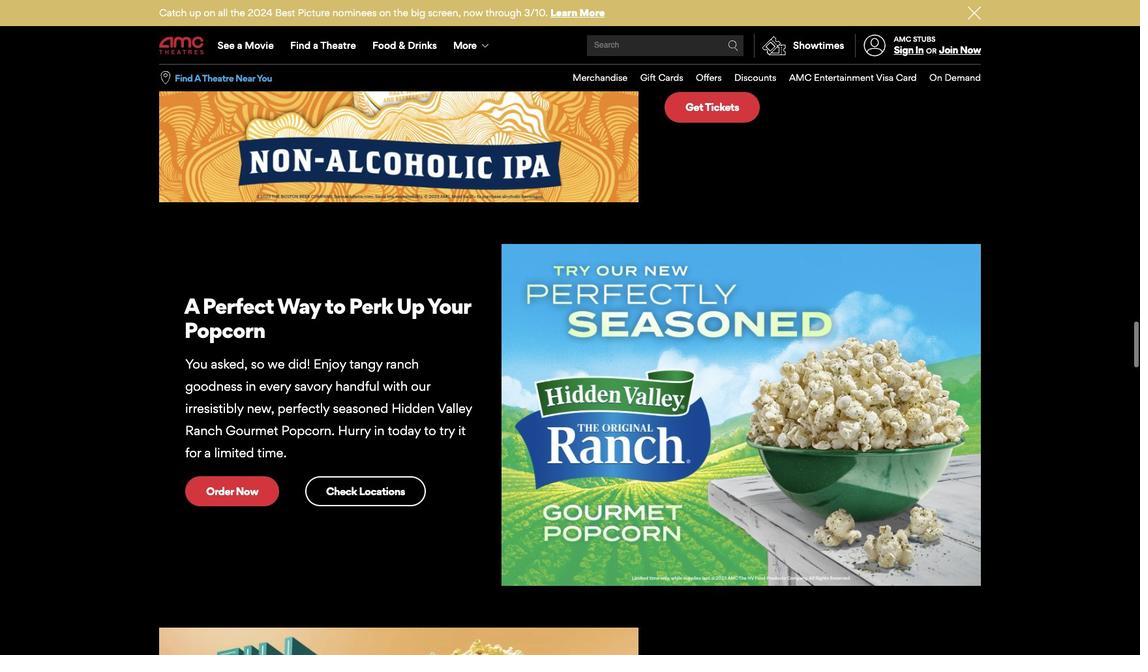 Task type: vqa. For each thing, say whether or not it's contained in the screenshot.
1 hr 45 min button related to Anyone
no



Task type: locate. For each thing, give the bounding box(es) containing it.
movie
[[245, 39, 274, 52]]

handful
[[336, 378, 380, 394]]

1 vertical spatial to
[[424, 423, 436, 439]]

1 vertical spatial amc
[[789, 72, 812, 83]]

you up goodness
[[185, 356, 208, 372]]

a perfect way to perk up your popcorn
[[184, 293, 471, 343]]

offers link
[[683, 65, 722, 91]]

0 horizontal spatial more
[[453, 39, 477, 52]]

1 vertical spatial you
[[185, 356, 208, 372]]

up
[[397, 293, 424, 319]]

to inside a perfect way to perk up your popcorn
[[325, 293, 345, 319]]

0 vertical spatial now
[[960, 44, 981, 56]]

more right "learn"
[[580, 7, 605, 19]]

menu down "learn"
[[159, 27, 981, 64]]

the right all
[[230, 7, 245, 19]]

get
[[686, 101, 703, 114]]

visa
[[876, 72, 894, 83]]

a for theatre
[[313, 39, 318, 52]]

on right nominees
[[379, 7, 391, 19]]

entertainment
[[814, 72, 874, 83]]

showtimes image
[[755, 34, 793, 57]]

1 horizontal spatial on
[[379, 7, 391, 19]]

0 vertical spatial a
[[194, 72, 201, 83]]

amc inside 'link'
[[789, 72, 812, 83]]

0 horizontal spatial on
[[204, 7, 215, 19]]

ranch
[[185, 423, 222, 439]]

enjoy
[[314, 356, 346, 372]]

1 vertical spatial find
[[175, 72, 193, 83]]

limited
[[214, 445, 254, 461]]

a right see on the left of the page
[[237, 39, 242, 52]]

learn more link
[[551, 7, 605, 19]]

in right hurry
[[374, 423, 385, 439]]

0 vertical spatial menu
[[159, 27, 981, 64]]

the left the big
[[394, 7, 408, 19]]

0 horizontal spatial amc
[[789, 72, 812, 83]]

discounts link
[[722, 65, 777, 91]]

on left all
[[204, 7, 215, 19]]

1 vertical spatial in
[[374, 423, 385, 439]]

1 horizontal spatial a
[[237, 39, 242, 52]]

through
[[486, 7, 522, 19]]

amc logo image
[[159, 37, 205, 55], [159, 37, 205, 55]]

0 horizontal spatial in
[[246, 378, 256, 394]]

a inside button
[[194, 72, 201, 83]]

theatre down nominees
[[320, 39, 356, 52]]

valley
[[438, 401, 472, 416]]

1 the from the left
[[230, 7, 245, 19]]

1 vertical spatial theatre
[[202, 72, 234, 83]]

0 horizontal spatial you
[[185, 356, 208, 372]]

search the AMC website text field
[[592, 41, 728, 51]]

menu
[[159, 27, 981, 64], [560, 65, 981, 91]]

1 vertical spatial more
[[453, 39, 477, 52]]

0 vertical spatial to
[[325, 293, 345, 319]]

0 vertical spatial theatre
[[320, 39, 356, 52]]

food
[[373, 39, 396, 52]]

find inside button
[[175, 72, 193, 83]]

0 vertical spatial amc
[[894, 34, 912, 44]]

tickets
[[705, 101, 739, 114]]

best
[[275, 7, 295, 19]]

catch up on all the 2024 best picture nominees on the big screen, now through 3/10. learn more
[[159, 7, 605, 19]]

merchandise link
[[560, 65, 628, 91]]

now inside amc stubs sign in or join now
[[960, 44, 981, 56]]

0 horizontal spatial theatre
[[202, 72, 234, 83]]

1 horizontal spatial to
[[424, 423, 436, 439]]

amc up sign
[[894, 34, 912, 44]]

1 horizontal spatial find
[[290, 39, 311, 52]]

find a theatre link
[[282, 27, 364, 64]]

in down so
[[246, 378, 256, 394]]

see a movie link
[[209, 27, 282, 64]]

with
[[383, 378, 408, 394]]

0 vertical spatial in
[[246, 378, 256, 394]]

find down picture
[[290, 39, 311, 52]]

to left try
[[424, 423, 436, 439]]

0 horizontal spatial a
[[204, 445, 211, 461]]

check locations link
[[305, 476, 426, 506]]

card
[[896, 72, 917, 83]]

up
[[189, 7, 201, 19]]

0 horizontal spatial to
[[325, 293, 345, 319]]

1 vertical spatial now
[[236, 485, 258, 498]]

you right 'near'
[[257, 72, 272, 83]]

tangy
[[350, 356, 383, 372]]

to right way
[[325, 293, 345, 319]]

you inside button
[[257, 72, 272, 83]]

0 horizontal spatial find
[[175, 72, 193, 83]]

1 vertical spatial a
[[184, 293, 199, 319]]

amc down showtimes link
[[789, 72, 812, 83]]

seasoned
[[333, 401, 388, 416]]

more
[[580, 7, 605, 19], [453, 39, 477, 52]]

a down picture
[[313, 39, 318, 52]]

you inside you asked, so we did! enjoy tangy ranch goodness in every savory handful with our irresistibly new, perfectly seasoned hidden valley ranch gourmet popcorn. hurry in today to try it for a limited time.
[[185, 356, 208, 372]]

perfectly
[[278, 401, 330, 416]]

a left "perfect"
[[184, 293, 199, 319]]

annual bucket 2024 image
[[159, 628, 639, 655]]

more down now
[[453, 39, 477, 52]]

today
[[388, 423, 421, 439]]

1 horizontal spatial amc
[[894, 34, 912, 44]]

sign in or join amc stubs element
[[855, 27, 981, 64]]

picture
[[298, 7, 330, 19]]

menu down showtimes "image"
[[560, 65, 981, 91]]

learn
[[551, 7, 578, 19]]

2 horizontal spatial a
[[313, 39, 318, 52]]

on demand
[[930, 72, 981, 83]]

amc inside amc stubs sign in or join now
[[894, 34, 912, 44]]

find for find a theatre near you
[[175, 72, 193, 83]]

1 vertical spatial menu
[[560, 65, 981, 91]]

food & drinks link
[[364, 27, 445, 64]]

in
[[246, 378, 256, 394], [374, 423, 385, 439]]

gourmet
[[226, 423, 278, 439]]

a
[[237, 39, 242, 52], [313, 39, 318, 52], [204, 445, 211, 461]]

0 vertical spatial you
[[257, 72, 272, 83]]

near
[[236, 72, 255, 83]]

it
[[458, 423, 466, 439]]

1 horizontal spatial the
[[394, 7, 408, 19]]

1 horizontal spatial now
[[960, 44, 981, 56]]

way
[[277, 293, 321, 319]]

1 on from the left
[[204, 7, 215, 19]]

0 vertical spatial find
[[290, 39, 311, 52]]

1 horizontal spatial you
[[257, 72, 272, 83]]

check locations
[[326, 485, 405, 498]]

so
[[251, 356, 264, 372]]

a
[[194, 72, 201, 83], [184, 293, 199, 319]]

a right for
[[204, 445, 211, 461]]

1 horizontal spatial more
[[580, 7, 605, 19]]

the
[[230, 7, 245, 19], [394, 7, 408, 19]]

ranch
[[386, 356, 419, 372]]

join now button
[[939, 44, 981, 56]]

user profile image
[[857, 35, 893, 57]]

0 horizontal spatial now
[[236, 485, 258, 498]]

find for find a theatre
[[290, 39, 311, 52]]

theatre
[[320, 39, 356, 52], [202, 72, 234, 83]]

find
[[290, 39, 311, 52], [175, 72, 193, 83]]

1 horizontal spatial theatre
[[320, 39, 356, 52]]

theatre inside button
[[202, 72, 234, 83]]

now right join
[[960, 44, 981, 56]]

submit search icon image
[[728, 40, 739, 51]]

you
[[257, 72, 272, 83], [185, 356, 208, 372]]

popcorn
[[184, 317, 265, 343]]

0 horizontal spatial the
[[230, 7, 245, 19]]

theatre left 'near'
[[202, 72, 234, 83]]

goodness
[[185, 378, 242, 394]]

find left 'near'
[[175, 72, 193, 83]]

now right order
[[236, 485, 258, 498]]

get tickets
[[686, 101, 739, 114]]

gift cards
[[640, 72, 683, 83]]

gift cards link
[[628, 65, 683, 91]]

on
[[204, 7, 215, 19], [379, 7, 391, 19]]

a left 'near'
[[194, 72, 201, 83]]

showtimes
[[793, 39, 845, 52]]

time.
[[257, 445, 287, 461]]



Task type: describe. For each thing, give the bounding box(es) containing it.
get tickets link
[[665, 92, 760, 123]]

perk
[[349, 293, 393, 319]]

&
[[399, 39, 405, 52]]

on demand link
[[917, 65, 981, 91]]

1 horizontal spatial in
[[374, 423, 385, 439]]

2 the from the left
[[394, 7, 408, 19]]

we
[[268, 356, 285, 372]]

find a theatre near you button
[[175, 72, 272, 84]]

cards
[[659, 72, 683, 83]]

locations
[[359, 485, 405, 498]]

a for movie
[[237, 39, 242, 52]]

menu containing merchandise
[[560, 65, 981, 91]]

0 vertical spatial more
[[580, 7, 605, 19]]

on
[[930, 72, 943, 83]]

amc for sign
[[894, 34, 912, 44]]

check
[[326, 485, 357, 498]]

nominees
[[333, 7, 377, 19]]

in
[[916, 44, 924, 56]]

drinks
[[408, 39, 437, 52]]

your
[[427, 293, 471, 319]]

amc for visa
[[789, 72, 812, 83]]

theatre for a
[[202, 72, 234, 83]]

offers
[[696, 72, 722, 83]]

did!
[[288, 356, 310, 372]]

big
[[411, 7, 426, 19]]

demand
[[945, 72, 981, 83]]

3/10.
[[524, 7, 548, 19]]

see
[[218, 39, 235, 52]]

theatre for a
[[320, 39, 356, 52]]

merchandise
[[573, 72, 628, 83]]

sign
[[894, 44, 914, 56]]

order now link
[[185, 476, 279, 506]]

screen,
[[428, 7, 461, 19]]

sign in button
[[894, 44, 924, 56]]

find a theatre
[[290, 39, 356, 52]]

more inside button
[[453, 39, 477, 52]]

cookie consent banner dialog
[[0, 620, 1140, 655]]

try
[[440, 423, 455, 439]]

a inside a perfect way to perk up your popcorn
[[184, 293, 199, 319]]

you asked, so we did! enjoy tangy ranch goodness in every savory handful with our irresistibly new, perfectly seasoned hidden valley ranch gourmet popcorn. hurry in today to try it for a limited time.
[[185, 356, 472, 461]]

a inside you asked, so we did! enjoy tangy ranch goodness in every savory handful with our irresistibly new, perfectly seasoned hidden valley ranch gourmet popcorn. hurry in today to try it for a limited time.
[[204, 445, 211, 461]]

irresistibly
[[185, 401, 244, 416]]

now
[[464, 7, 483, 19]]

hidden
[[392, 401, 435, 416]]

stubs
[[913, 34, 936, 44]]

perfect
[[203, 293, 274, 319]]

hurry
[[338, 423, 371, 439]]

savory
[[295, 378, 332, 394]]

see a movie
[[218, 39, 274, 52]]

food & drinks
[[373, 39, 437, 52]]

order
[[206, 485, 234, 498]]

gift
[[640, 72, 656, 83]]

find a theatre near you
[[175, 72, 272, 83]]

amc entertainment visa card
[[789, 72, 917, 83]]

popcorn.
[[282, 423, 335, 439]]

join
[[939, 44, 958, 56]]

amc stubs sign in or join now
[[894, 34, 981, 56]]

amc entertainment visa card link
[[777, 65, 917, 91]]

discounts
[[735, 72, 777, 83]]

every
[[259, 378, 291, 394]]

to inside you asked, so we did! enjoy tangy ranch goodness in every savory handful with our irresistibly new, perfectly seasoned hidden valley ranch gourmet popcorn. hurry in today to try it for a limited time.
[[424, 423, 436, 439]]

menu containing more
[[159, 27, 981, 64]]

for
[[185, 445, 201, 461]]

showtimes link
[[754, 34, 845, 57]]

our
[[411, 378, 430, 394]]

2 on from the left
[[379, 7, 391, 19]]

all
[[218, 7, 228, 19]]

more button
[[445, 27, 500, 64]]

order now
[[206, 485, 258, 498]]

2024
[[248, 7, 273, 19]]

new,
[[247, 401, 274, 416]]

asked,
[[211, 356, 248, 372]]

or
[[926, 46, 937, 56]]



